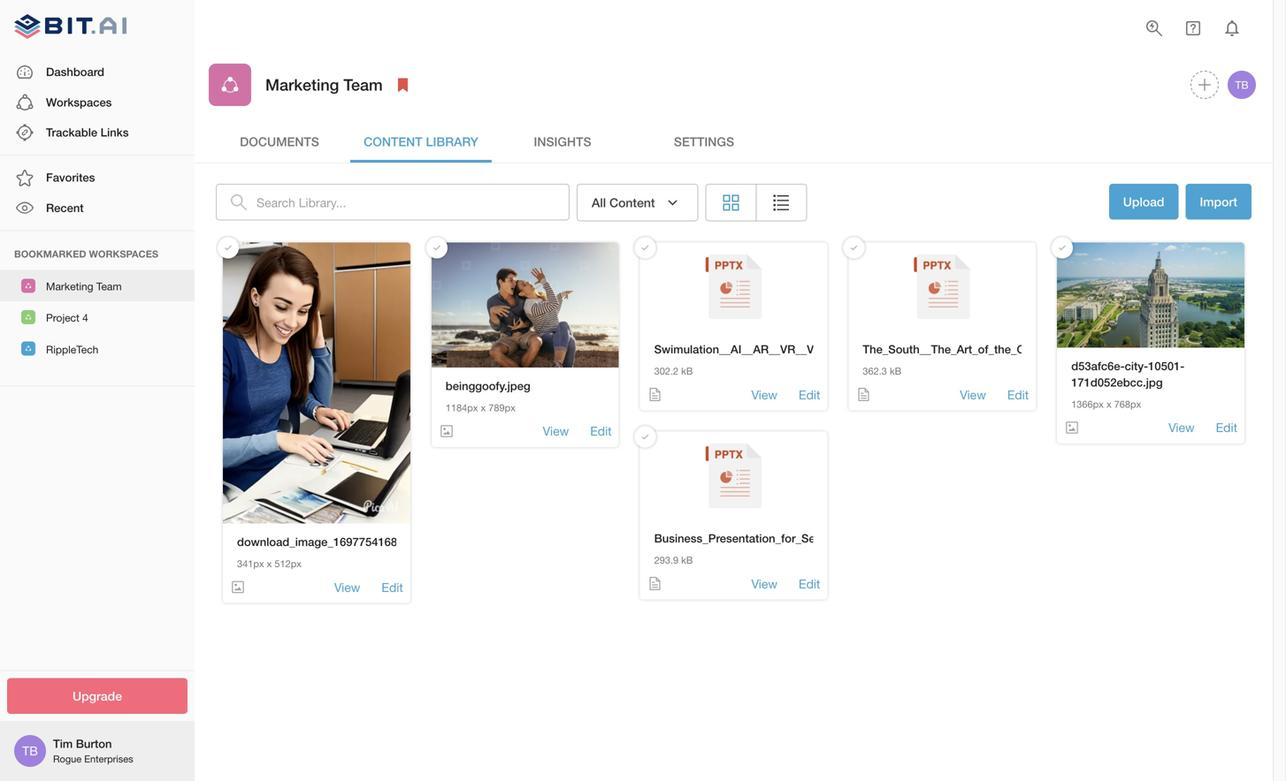 Task type: vqa. For each thing, say whether or not it's contained in the screenshot.


Task type: locate. For each thing, give the bounding box(es) containing it.
1 vertical spatial marketing team
[[46, 280, 122, 293]]

edit link
[[799, 386, 820, 404], [1007, 386, 1029, 404], [1216, 419, 1237, 437], [590, 423, 612, 440], [799, 576, 820, 593], [382, 579, 403, 597]]

1 vertical spatial team
[[96, 280, 122, 293]]

kb for the_south__the_art_of_the_cypress.pptx
[[890, 366, 902, 377]]

marketing team
[[265, 75, 383, 94], [46, 280, 122, 293]]

view
[[751, 388, 778, 402], [960, 388, 986, 402], [1169, 421, 1195, 435], [543, 424, 569, 439], [751, 577, 778, 592], [334, 581, 360, 595]]

team up content library link
[[344, 75, 383, 94]]

all content button
[[577, 184, 698, 222]]

d53afc6e-city-10501- 171d052ebcc.jpg
[[1071, 360, 1185, 389]]

library
[[426, 134, 478, 149]]

1 horizontal spatial team
[[344, 75, 383, 94]]

302.2
[[654, 366, 679, 377]]

0 horizontal spatial marketing team
[[46, 280, 122, 293]]

d53afc6e city 10501 171d052ebcc.jpg image
[[1057, 243, 1245, 348]]

documents
[[240, 134, 319, 149]]

x left 768px
[[1106, 399, 1112, 410]]

content left library
[[364, 134, 422, 149]]

workspaces
[[89, 249, 158, 260]]

upgrade
[[73, 689, 122, 704]]

kb
[[681, 366, 693, 377], [890, 366, 902, 377], [681, 555, 693, 567]]

project 4
[[46, 312, 88, 324]]

edit
[[799, 388, 820, 402], [1007, 388, 1029, 402], [1216, 421, 1237, 435], [590, 424, 612, 439], [799, 577, 820, 592], [382, 581, 403, 595]]

tb
[[1235, 79, 1249, 91], [22, 744, 38, 759]]

recent
[[46, 201, 84, 215]]

view link for d53afc6e-city-10501- 171d052ebcc.jpg
[[1169, 419, 1195, 437]]

marketing team inside button
[[46, 280, 122, 293]]

302.2 kb
[[654, 366, 693, 377]]

x
[[1106, 399, 1112, 410], [481, 403, 486, 414], [267, 559, 272, 570]]

marketing
[[265, 75, 339, 94], [46, 280, 93, 293]]

marketing team button
[[0, 270, 195, 302]]

tab list
[[209, 120, 1259, 163]]

view for download_image_1697754168778.png
[[334, 581, 360, 595]]

upgrade button
[[7, 679, 188, 715]]

team up "project 4" button
[[96, 280, 122, 293]]

x left 789px at the bottom of the page
[[481, 403, 486, 414]]

1 horizontal spatial x
[[481, 403, 486, 414]]

content right all
[[609, 195, 655, 210]]

Search Library... search field
[[257, 184, 570, 221]]

edit for download_image_1697754168778.png
[[382, 581, 403, 595]]

0 horizontal spatial x
[[267, 559, 272, 570]]

import
[[1200, 195, 1237, 209]]

content
[[364, 134, 422, 149], [609, 195, 655, 210]]

project 4 button
[[0, 302, 195, 333]]

team inside button
[[96, 280, 122, 293]]

768px
[[1114, 399, 1141, 410]]

project
[[46, 312, 79, 324]]

x for download_image_1697754168778.png
[[267, 559, 272, 570]]

edit for business_presentation_for_serious_business.pptx
[[799, 577, 820, 592]]

settings
[[674, 134, 734, 149]]

all content
[[592, 195, 655, 210]]

tb inside button
[[1235, 79, 1249, 91]]

city-
[[1125, 360, 1148, 373]]

trackable links button
[[0, 118, 195, 148]]

1 vertical spatial marketing
[[46, 280, 93, 293]]

bookmarked
[[14, 249, 86, 260]]

x for d53afc6e-city-10501- 171d052ebcc.jpg
[[1106, 399, 1112, 410]]

tim burton rogue enterprises
[[53, 738, 133, 765]]

upload button
[[1109, 184, 1179, 222], [1109, 184, 1179, 220]]

marketing team up 'documents'
[[265, 75, 383, 94]]

edit for d53afc6e-city-10501- 171d052ebcc.jpg
[[1216, 421, 1237, 435]]

recent button
[[0, 193, 195, 223]]

2 horizontal spatial x
[[1106, 399, 1112, 410]]

marketing inside button
[[46, 280, 93, 293]]

links
[[101, 126, 129, 139]]

team
[[344, 75, 383, 94], [96, 280, 122, 293]]

marketing up project 4
[[46, 280, 93, 293]]

x left 512px
[[267, 559, 272, 570]]

rogue
[[53, 754, 82, 765]]

0 vertical spatial content
[[364, 134, 422, 149]]

view link for the_south__the_art_of_the_cypress.pptx
[[960, 386, 986, 404]]

0 horizontal spatial marketing
[[46, 280, 93, 293]]

512px
[[275, 559, 302, 570]]

view link for business_presentation_for_serious_business.pptx
[[751, 576, 778, 593]]

business_presentation_for_serious_business.pptx
[[654, 532, 923, 546]]

kb right '293.9'
[[681, 555, 693, 567]]

enterprises
[[84, 754, 133, 765]]

1 horizontal spatial tb
[[1235, 79, 1249, 91]]

edit link for d53afc6e-city-10501- 171d052ebcc.jpg
[[1216, 419, 1237, 437]]

0 vertical spatial team
[[344, 75, 383, 94]]

0 vertical spatial tb
[[1235, 79, 1249, 91]]

insights
[[534, 134, 591, 149]]

marketing up 'documents'
[[265, 75, 339, 94]]

group
[[705, 184, 807, 222]]

dashboard
[[46, 65, 104, 79]]

0 vertical spatial marketing team
[[265, 75, 383, 94]]

0 horizontal spatial team
[[96, 280, 122, 293]]

settings link
[[633, 120, 775, 163]]

marketing team up 4
[[46, 280, 122, 293]]

1 horizontal spatial content
[[609, 195, 655, 210]]

1 horizontal spatial marketing
[[265, 75, 339, 94]]

bookmarked workspaces
[[14, 249, 158, 260]]

1 vertical spatial content
[[609, 195, 655, 210]]

edit link for business_presentation_for_serious_business.pptx
[[799, 576, 820, 593]]

view link
[[751, 386, 778, 404], [960, 386, 986, 404], [1169, 419, 1195, 437], [543, 423, 569, 440], [751, 576, 778, 593], [334, 579, 360, 597]]

kb right 302.2 at the right top of the page
[[681, 366, 693, 377]]

1 vertical spatial tb
[[22, 744, 38, 759]]

view link for beinggoofy.jpeg
[[543, 423, 569, 440]]

kb right 362.3 at the top
[[890, 366, 902, 377]]

edit for the_south__the_art_of_the_cypress.pptx
[[1007, 388, 1029, 402]]

view for business_presentation_for_serious_business.pptx
[[751, 577, 778, 592]]



Task type: describe. For each thing, give the bounding box(es) containing it.
content library
[[364, 134, 478, 149]]

0 vertical spatial marketing
[[265, 75, 339, 94]]

0 horizontal spatial content
[[364, 134, 422, 149]]

favorites
[[46, 171, 95, 185]]

edit link for download_image_1697754168778.png
[[382, 579, 403, 597]]

d53afc6e-
[[1071, 360, 1125, 373]]

tab list containing documents
[[209, 120, 1259, 163]]

download_image_1697754168778.png image
[[223, 243, 410, 524]]

edit link for the_south__the_art_of_the_cypress.pptx
[[1007, 386, 1029, 404]]

dashboard button
[[0, 57, 195, 87]]

view link for download_image_1697754168778.png
[[334, 579, 360, 597]]

x for beinggoofy.jpeg
[[481, 403, 486, 414]]

293.9 kb
[[654, 555, 693, 567]]

kb for business_presentation_for_serious_business.pptx
[[681, 555, 693, 567]]

362.3 kb
[[863, 366, 902, 377]]

tb button
[[1225, 68, 1259, 102]]

171d052ebcc.jpg
[[1071, 376, 1163, 389]]

1184px
[[446, 403, 478, 414]]

burton
[[76, 738, 112, 752]]

rippletech
[[46, 343, 98, 356]]

import button
[[1186, 184, 1252, 220]]

4
[[82, 312, 88, 324]]

favorites button
[[0, 163, 195, 193]]

content library link
[[350, 120, 492, 163]]

beinggoofy.jpeg
[[446, 379, 530, 393]]

rippletech button
[[0, 333, 195, 365]]

trackable links
[[46, 126, 129, 139]]

edit for beinggoofy.jpeg
[[590, 424, 612, 439]]

293.9
[[654, 555, 679, 567]]

download_image_1697754168778.png
[[237, 536, 440, 549]]

tim
[[53, 738, 73, 752]]

1184px x 789px
[[446, 403, 516, 414]]

view for beinggoofy.jpeg
[[543, 424, 569, 439]]

beinggoofy.jpeg image
[[431, 243, 619, 368]]

upload
[[1123, 195, 1164, 209]]

341px x 512px
[[237, 559, 302, 570]]

all
[[592, 195, 606, 210]]

0 horizontal spatial tb
[[22, 744, 38, 759]]

documents link
[[209, 120, 350, 163]]

trackable
[[46, 126, 97, 139]]

view for the_south__the_art_of_the_cypress.pptx
[[960, 388, 986, 402]]

view for d53afc6e-city-10501- 171d052ebcc.jpg
[[1169, 421, 1195, 435]]

789px
[[489, 403, 516, 414]]

362.3
[[863, 366, 887, 377]]

workspaces button
[[0, 87, 195, 118]]

10501-
[[1148, 360, 1185, 373]]

1366px x 768px
[[1071, 399, 1141, 410]]

the_south__the_art_of_the_cypress.pptx
[[863, 343, 1087, 356]]

workspaces
[[46, 95, 112, 109]]

1366px
[[1071, 399, 1104, 410]]

content inside button
[[609, 195, 655, 210]]

341px
[[237, 559, 264, 570]]

edit link for beinggoofy.jpeg
[[590, 423, 612, 440]]

insights link
[[492, 120, 633, 163]]

1 horizontal spatial marketing team
[[265, 75, 383, 94]]



